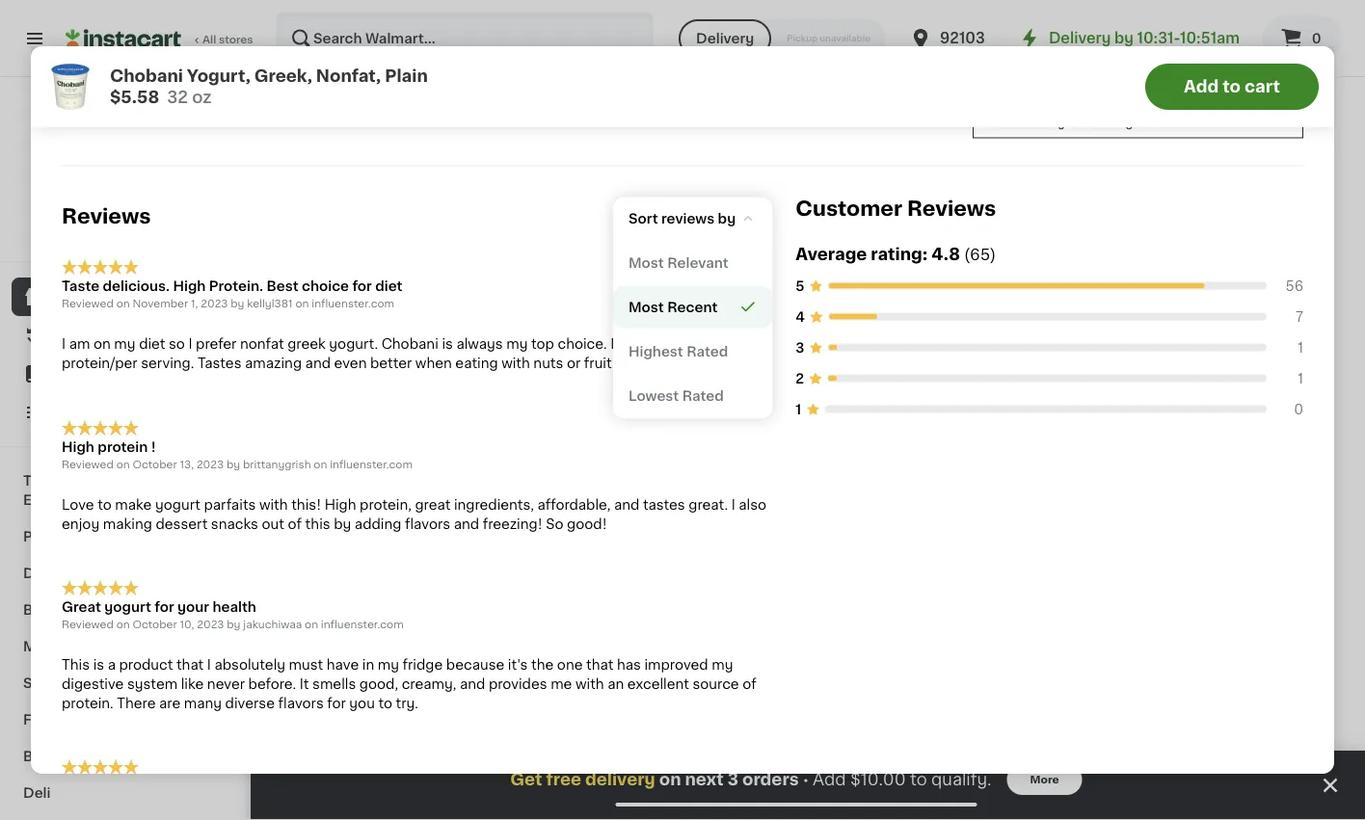 Task type: locate. For each thing, give the bounding box(es) containing it.
0 vertical spatial fresh
[[289, 109, 349, 130]]

premium inside ocean spray fresh premium cranberries
[[816, 385, 876, 398]]

many in stock down 0.4
[[1011, 419, 1087, 430]]

2023 right 1,
[[201, 299, 228, 309]]

each
[[1040, 338, 1078, 354], [1059, 400, 1085, 410], [714, 797, 740, 808]]

freezing!
[[483, 518, 542, 531]]

because
[[446, 659, 505, 672]]

best right out
[[289, 507, 338, 527]]

$0.58 inside bananas $0.58 / lb
[[289, 782, 321, 793]]

recent up 16g
[[667, 301, 718, 314]]

october down ! in the bottom left of the page
[[133, 459, 177, 470]]

1 vertical spatial oz
[[1183, 384, 1196, 395]]

0 horizontal spatial you
[[349, 697, 375, 711]]

each down next
[[714, 797, 740, 808]]

heinz
[[991, 763, 1030, 777]]

i
[[62, 338, 66, 351], [188, 338, 192, 351], [731, 498, 735, 512], [207, 659, 211, 672]]

best sellers
[[289, 507, 416, 527]]

$0.58 for bananas $0.58 / lb about 0.4 lb each
[[991, 384, 1023, 395]]

1 vertical spatial most
[[629, 257, 664, 270]]

high up this
[[325, 498, 356, 512]]

many down bag
[[660, 423, 690, 433]]

on inside treatment tracker modal dialog
[[659, 772, 681, 788]]

rated for lowest rated
[[682, 390, 724, 403]]

2 inside the premium california lemons 2 lb bag
[[640, 404, 647, 414]]

parfaits
[[204, 498, 256, 512]]

3 add button from the left
[[896, 175, 970, 210]]

0 vertical spatial about
[[991, 400, 1024, 410]]

sandwich
[[816, 802, 882, 815]]

of down daily
[[1033, 106, 1044, 117]]

0.4
[[1026, 400, 1043, 410]]

0 vertical spatial yogurt
[[155, 498, 200, 512]]

1 horizontal spatial chobani
[[382, 338, 439, 351]]

love
[[62, 498, 94, 512]]

for down smells
[[327, 697, 346, 711]]

great down dairy & eggs
[[62, 601, 101, 614]]

1 vertical spatial 32
[[1167, 384, 1180, 395]]

about down $1.27
[[640, 797, 673, 808]]

2 vertical spatial reviewed
[[62, 620, 114, 630]]

is down seafood
[[93, 659, 104, 672]]

with up out
[[259, 498, 288, 512]]

0 horizontal spatial with
[[259, 498, 288, 512]]

2 horizontal spatial oz
[[1183, 384, 1196, 395]]

2 tomato from the left
[[1033, 763, 1084, 777]]

0 inside $ 0 23 each (est.)
[[1002, 340, 1017, 360]]

by down protein.
[[231, 299, 244, 309]]

1 vertical spatial with
[[259, 498, 288, 512]]

0 horizontal spatial $0.58
[[289, 782, 321, 793]]

dairy
[[23, 567, 61, 580]]

for inside taste delicious. high protein. best choice for diet reviewed on november 1, 2023 by kellyl381 on influenster.com
[[352, 280, 372, 294]]

grade
[[546, 763, 588, 777]]

1 horizontal spatial 7
[[1296, 311, 1304, 324]]

4 down 5
[[796, 311, 805, 324]]

service type group
[[679, 19, 886, 58]]

1 vertical spatial bananas
[[289, 763, 347, 777]]

2 horizontal spatial of
[[1033, 106, 1044, 117]]

0 horizontal spatial (est.)
[[374, 338, 415, 354]]

in inside the % daily value (dv) tells you how much a nutrient in a serving of food contributes to a daily diet. 2,000 calories a day is used for general nutrition advice.
[[1276, 94, 1286, 104]]

2 reviewed from the top
[[62, 459, 114, 470]]

influenster.com up have
[[321, 620, 404, 630]]

a up "candy"
[[108, 659, 116, 672]]

1 horizontal spatial delivery
[[1049, 31, 1111, 45]]

great value purified drinking water
[[1167, 763, 1301, 796]]

purified
[[1248, 763, 1301, 777]]

green seedless grapes bag
[[289, 365, 449, 398]]

yogurt
[[155, 498, 200, 512], [104, 601, 151, 614]]

0 horizontal spatial 3
[[651, 340, 665, 360]]

rated up bag
[[682, 390, 724, 403]]

2 october from the top
[[133, 620, 177, 630]]

reviews up 4.8
[[907, 199, 996, 219]]

& right dairy
[[64, 567, 75, 580]]

0 horizontal spatial fresh
[[289, 109, 349, 130]]

None search field
[[276, 12, 654, 66]]

most up 'contains'
[[629, 301, 664, 314]]

oz down strawberries
[[1183, 384, 1196, 395]]

0 horizontal spatial stock
[[705, 423, 736, 433]]

5 $ from the left
[[995, 341, 1002, 351]]

has
[[617, 659, 641, 672]]

delivery for delivery by 10:31-10:51am
[[1049, 31, 1111, 45]]

and inside "this is a product that i absolutely must have in my fridge because it's the one that has improved my digestive system like never before. it smells good, creamy, and provides me with an excellent source of protein. there are many diverse flavors for you to try."
[[460, 678, 485, 692]]

2 (est.) from the left
[[1082, 338, 1123, 354]]

bananas down the 23
[[991, 365, 1049, 379]]

of right out
[[288, 518, 302, 531]]

5
[[796, 280, 805, 293]]

1 horizontal spatial it
[[611, 338, 620, 351]]

own
[[876, 763, 907, 777]]

/ inside bananas $0.58 / lb about 0.4 lb each
[[1026, 384, 1030, 395]]

6 $ from the left
[[1171, 341, 1178, 351]]

(est.) up bananas $0.58 / lb about 0.4 lb each
[[1082, 338, 1123, 354]]

most recent button up 16g
[[613, 286, 773, 329]]

32 down heinz at right
[[991, 800, 1005, 810]]

affordable,
[[538, 498, 611, 512]]

influenster.com inside taste delicious. high protein. best choice for diet reviewed on november 1, 2023 by kellyl381 on influenster.com
[[312, 299, 395, 309]]

water
[[1227, 782, 1266, 796]]

system
[[127, 678, 178, 692]]

$ inside the $ 7 93
[[1171, 341, 1178, 351]]

love to make yogurt parfaits with this! high protein, great ingredients, affordable, and tastes great. i also enjoy making dessert snacks out of this by adding flavors and freezing! so good!
[[62, 498, 767, 531]]

by inside taste delicious. high protein. best choice for diet reviewed on november 1, 2023 by kellyl381 on influenster.com
[[231, 299, 244, 309]]

and left tastes
[[614, 498, 640, 512]]

high up thanksgiving
[[62, 440, 94, 454]]

0 horizontal spatial flavors
[[278, 697, 324, 711]]

eating
[[455, 357, 498, 371]]

2023 right 10,
[[197, 620, 224, 630]]

reviewed up thanksgiving
[[62, 459, 114, 470]]

best up 'kellyl381'
[[267, 280, 299, 294]]

0 horizontal spatial reviews
[[62, 207, 151, 227]]

0 vertical spatial best
[[267, 280, 299, 294]]

it's
[[508, 659, 528, 672]]

1 vertical spatial 1
[[1298, 372, 1304, 386]]

0 horizontal spatial tomato
[[683, 763, 734, 777]]

tomato inside roma tomato $1.27 / lb about 0.24 lb each
[[683, 763, 734, 777]]

influenster.com up protein,
[[330, 459, 413, 470]]

1 vertical spatial &
[[62, 640, 73, 654]]

add button
[[545, 175, 619, 210], [720, 175, 795, 210], [896, 175, 970, 210]]

2 horizontal spatial /
[[1026, 384, 1030, 395]]

4 $ from the left
[[820, 341, 827, 351]]

0 vertical spatial 1
[[1298, 341, 1304, 355]]

that
[[176, 659, 204, 672], [586, 659, 614, 672]]

2 item carousel region from the top
[[289, 498, 1327, 821]]

0 horizontal spatial of
[[288, 518, 302, 531]]

fridge
[[403, 659, 443, 672]]

1 horizontal spatial $0.58
[[991, 384, 1023, 395]]

when
[[415, 357, 452, 371]]

2 add button from the left
[[720, 175, 795, 210]]

stock down the premium california lemons 2 lb bag
[[705, 423, 736, 433]]

many
[[184, 697, 222, 711]]

shop link
[[12, 278, 234, 316]]

out
[[262, 518, 284, 531]]

premium california lemons 2 lb bag
[[640, 365, 769, 414]]

1 tomato from the left
[[683, 763, 734, 777]]

fresh up cranberries
[[907, 365, 944, 379]]

$ inside the $ 2 18
[[820, 341, 827, 351]]

snacks
[[23, 677, 74, 690]]

flavors down before.
[[278, 697, 324, 711]]

2 vertical spatial 2023
[[197, 620, 224, 630]]

for inside "this is a product that i absolutely must have in my fridge because it's the one that has improved my digestive system like never before. it smells good, creamy, and provides me with an excellent source of protein. there are many diverse flavors for you to try."
[[327, 697, 346, 711]]

/ for bananas $0.58 / lb about 0.4 lb each
[[1026, 384, 1030, 395]]

2 vertical spatial with
[[576, 678, 604, 692]]

item carousel region containing fresh fruit
[[289, 100, 1327, 483]]

1 horizontal spatial you
[[1140, 94, 1161, 104]]

32 down strawberries
[[1167, 384, 1180, 395]]

0 horizontal spatial 32
[[167, 89, 188, 106]]

0 vertical spatial each
[[1040, 338, 1078, 354]]

all
[[202, 34, 216, 45]]

bananas inside bananas $0.58 / lb about 0.4 lb each
[[991, 365, 1049, 379]]

of inside "this is a product that i absolutely must have in my fridge because it's the one that has improved my digestive system like never before. it smells good, creamy, and provides me with an excellent source of protein. there are many diverse flavors for you to try."
[[743, 678, 757, 692]]

i am on my diet so i prefer nonfat greek yogurt. chobani is always my top choice. it contains 16g protein/per serving. tastes amazing and even better when eating with nuts or fruit.
[[62, 338, 709, 371]]

used
[[1079, 119, 1106, 129]]

1 horizontal spatial stock
[[1056, 419, 1087, 430]]

0 horizontal spatial premium
[[640, 365, 701, 379]]

nature's own honey wheat, honey wheat sandwich bread, 20 
[[816, 763, 969, 821]]

1 vertical spatial 0
[[1002, 340, 1017, 360]]

by up the parfaits
[[226, 459, 240, 470]]

protein/per
[[62, 357, 138, 371]]

& down this
[[77, 677, 88, 690]]

1 $ from the left
[[293, 341, 300, 351]]

by down "health"
[[227, 620, 241, 630]]

1 vertical spatial about
[[640, 797, 673, 808]]

0 vertical spatial premium
[[640, 365, 701, 379]]

value
[[1056, 94, 1085, 104], [506, 763, 543, 777], [1208, 763, 1245, 777]]

is up when
[[442, 338, 453, 351]]

fruit
[[354, 109, 404, 130]]

great inside great yogurt for your health reviewed on october 10, 2023 by jakuchiwaa on influenster.com
[[62, 601, 101, 614]]

cage
[[465, 782, 501, 796]]

0 vertical spatial diet
[[375, 280, 402, 294]]

get free delivery on next 3 orders • add $10.00 to qualify.
[[510, 772, 992, 788]]

fresh down nonfat,
[[289, 109, 349, 130]]

0 horizontal spatial value
[[506, 763, 543, 777]]

1 vertical spatial item carousel region
[[289, 498, 1327, 821]]

grapes
[[400, 365, 449, 379]]

eggs down cage on the left bottom
[[465, 802, 499, 815]]

high protein ! reviewed on october 13, 2023 by brittanygrish on influenster.com
[[62, 440, 413, 470]]

$ inside $ 4 81
[[293, 341, 300, 351]]

in down lowest rated button
[[693, 423, 703, 433]]

1 vertical spatial influenster.com
[[330, 459, 413, 470]]

1 vertical spatial 4
[[300, 340, 315, 360]]

chobani yogurt, greek, nonfat, plain $5.58 32 oz
[[110, 68, 428, 106]]

flavors down great
[[405, 518, 450, 531]]

value inside 'great value grade aa cage free large white eggs'
[[506, 763, 543, 777]]

it inside "this is a product that i absolutely must have in my fridge because it's the one that has improved my digestive system like never before. it smells good, creamy, and provides me with an excellent source of protein. there are many diverse flavors for you to try."
[[300, 678, 309, 692]]

diet up /pkg (est.)
[[375, 280, 402, 294]]

2 product group from the left
[[640, 170, 800, 440]]

2023
[[201, 299, 228, 309], [197, 459, 224, 470], [197, 620, 224, 630]]

great inside 'great value grade aa cage free large white eggs'
[[465, 763, 503, 777]]

tomato
[[683, 763, 734, 777], [1033, 763, 1084, 777]]

to up the 2,000
[[1223, 79, 1241, 95]]

deli
[[23, 787, 51, 800]]

2 vertical spatial influenster.com
[[321, 620, 404, 630]]

sort
[[629, 212, 658, 226]]

1 horizontal spatial is
[[442, 338, 453, 351]]

tells
[[1115, 94, 1138, 104]]

$0.58 inside bananas $0.58 / lb about 0.4 lb each
[[991, 384, 1023, 395]]

it up fruit.
[[611, 338, 620, 351]]

3 right next
[[728, 772, 739, 788]]

for down contributes
[[1108, 119, 1123, 129]]

for left your
[[155, 601, 174, 614]]

with
[[502, 357, 530, 371], [259, 498, 288, 512], [576, 678, 604, 692]]

buy it again
[[54, 329, 136, 342]]

0 horizontal spatial high
[[62, 440, 94, 454]]

and down because
[[460, 678, 485, 692]]

2 horizontal spatial product group
[[816, 170, 976, 475]]

tastes
[[643, 498, 685, 512]]

yogurt down dairy & eggs link
[[104, 601, 151, 614]]

0 horizontal spatial yogurt
[[104, 601, 151, 614]]

most up most relevant
[[644, 210, 680, 224]]

1 horizontal spatial great
[[465, 763, 503, 777]]

most down sort
[[629, 257, 664, 270]]

2 horizontal spatial with
[[576, 678, 604, 692]]

1 horizontal spatial reviews
[[907, 199, 996, 219]]

$ inside '$ 3 92'
[[644, 341, 651, 351]]

you down good, at the left bottom of the page
[[349, 697, 375, 711]]

on up 0.24
[[659, 772, 681, 788]]

item carousel region
[[289, 100, 1327, 483], [289, 498, 1327, 821]]

1 horizontal spatial many
[[1011, 419, 1041, 430]]

bananas down smells
[[289, 763, 347, 777]]

0 horizontal spatial delivery
[[696, 32, 754, 45]]

1 horizontal spatial /
[[670, 782, 675, 793]]

with inside i am on my diet so i prefer nonfat greek yogurt. chobani is always my top choice. it contains 16g protein/per serving. tastes amazing and even better when eating with nuts or fruit.
[[502, 357, 530, 371]]

1 add button from the left
[[545, 175, 619, 210]]

1 vertical spatial fresh
[[907, 365, 944, 379]]

2 vertical spatial of
[[743, 678, 757, 692]]

most for most relevant button
[[629, 257, 664, 270]]

tomato up 0.24
[[683, 763, 734, 777]]

2 left "64" on the left of the page
[[476, 340, 489, 360]]

0 vertical spatial october
[[133, 459, 177, 470]]

you up view all (40+)
[[1140, 94, 1161, 104]]

2 left 18
[[827, 340, 840, 360]]

1 horizontal spatial high
[[173, 280, 206, 294]]

1 horizontal spatial bananas
[[991, 365, 1049, 379]]

main content
[[251, 77, 1365, 821]]

sellers
[[343, 507, 416, 527]]

it down must
[[300, 678, 309, 692]]

delivery inside button
[[696, 32, 754, 45]]

oz down yogurt,
[[192, 89, 212, 106]]

for inside the % daily value (dv) tells you how much a nutrient in a serving of food contributes to a daily diet. 2,000 calories a day is used for general nutrition advice.
[[1108, 119, 1123, 129]]

to inside button
[[1223, 79, 1241, 95]]

an
[[608, 678, 624, 692]]

2 $ from the left
[[469, 341, 476, 351]]

instacart logo image
[[66, 27, 181, 50]]

2 horizontal spatial 32
[[1167, 384, 1180, 395]]

strawberries 32 oz container
[[1167, 365, 1252, 395]]

prefer
[[196, 338, 237, 351]]

2 vertical spatial 1
[[796, 403, 802, 417]]

1 horizontal spatial add button
[[720, 175, 795, 210]]

$ left the 93
[[1171, 341, 1178, 351]]

1 vertical spatial honey
[[867, 782, 912, 796]]

1 item carousel region from the top
[[289, 100, 1327, 483]]

on up seafood
[[116, 620, 130, 630]]

influenster.com down 'choice'
[[312, 299, 395, 309]]

excellent
[[628, 678, 689, 692]]

diet up the serving.
[[139, 338, 165, 351]]

0 horizontal spatial eggs
[[78, 567, 113, 580]]

best
[[267, 280, 299, 294], [289, 507, 338, 527]]

1 october from the top
[[133, 459, 177, 470]]

reviewed down the "taste"
[[62, 299, 114, 309]]

product group
[[465, 170, 625, 440], [640, 170, 800, 440], [816, 170, 976, 475]]

each right 0.4
[[1059, 400, 1085, 410]]

1 horizontal spatial value
[[1056, 94, 1085, 104]]

make
[[115, 498, 152, 512]]

1 vertical spatial reviewed
[[62, 459, 114, 470]]

of
[[1033, 106, 1044, 117], [288, 518, 302, 531], [743, 678, 757, 692]]

$ for $ 7 93
[[1171, 341, 1178, 351]]

that up an
[[586, 659, 614, 672]]

& for meat
[[62, 640, 73, 654]]

1 horizontal spatial many in stock
[[1011, 419, 1087, 430]]

2 vertical spatial oz
[[1007, 800, 1020, 810]]

most recent button up most relevant button
[[617, 202, 769, 232]]

treatment tracker modal dialog
[[251, 751, 1365, 821]]

4 left 81
[[300, 340, 315, 360]]

0 vertical spatial 7
[[1296, 311, 1304, 324]]

1 vertical spatial rated
[[682, 390, 724, 403]]

better
[[370, 357, 412, 371]]

3 $ from the left
[[644, 341, 651, 351]]

/ inside bananas $0.58 / lb
[[324, 782, 328, 793]]

2 horizontal spatial value
[[1208, 763, 1245, 777]]

$ inside $ 0 23 each (est.)
[[995, 341, 1002, 351]]

lb inside the premium california lemons 2 lb bag
[[650, 404, 660, 414]]

1 vertical spatial $0.58
[[289, 782, 321, 793]]

1 vertical spatial premium
[[816, 385, 876, 398]]

most recent
[[644, 210, 733, 224], [629, 301, 718, 314]]

by right reviews
[[718, 212, 736, 226]]

3 inside treatment tracker modal dialog
[[728, 772, 739, 788]]

most recent up 92
[[629, 301, 718, 314]]

(17)
[[887, 406, 906, 417]]

premium down ocean
[[816, 385, 876, 398]]

recent up relevant
[[683, 210, 733, 224]]

1 horizontal spatial flavors
[[405, 518, 450, 531]]

in up good, at the left bottom of the page
[[362, 659, 374, 672]]

0 horizontal spatial bananas
[[289, 763, 347, 777]]

of inside the % daily value (dv) tells you how much a nutrient in a serving of food contributes to a daily diet. 2,000 calories a day is used for general nutrition advice.
[[1033, 106, 1044, 117]]

is inside "this is a product that i absolutely must have in my fridge because it's the one that has improved my digestive system like never before. it smells good, creamy, and provides me with an excellent source of protein. there are many diverse flavors for you to try."
[[93, 659, 104, 672]]

delivery for delivery
[[696, 32, 754, 45]]

1 (est.) from the left
[[374, 338, 415, 354]]

$ for $ 4 81
[[293, 341, 300, 351]]

4
[[796, 311, 805, 324], [300, 340, 315, 360]]

(est.) inside $4.81 per package (estimated) element
[[374, 338, 415, 354]]

many in stock down bag
[[660, 423, 736, 433]]

1 horizontal spatial fresh
[[907, 365, 944, 379]]

great yogurt for your health reviewed on october 10, 2023 by jakuchiwaa on influenster.com
[[62, 601, 404, 630]]

high inside love to make yogurt parfaits with this! high protein, great ingredients, affordable, and tastes great. i also enjoy making dessert snacks out of this by adding flavors and freezing! so good!
[[325, 498, 356, 512]]

1 product group from the left
[[465, 170, 625, 440]]

includes 0g added sugars
[[1020, 43, 1162, 54]]

(est.) up better
[[374, 338, 415, 354]]

good!
[[567, 518, 607, 531]]

value up water
[[1208, 763, 1245, 777]]

3 left the $ 2 18
[[796, 341, 805, 355]]

oz inside chobani yogurt, greek, nonfat, plain $5.58 32 oz
[[192, 89, 212, 106]]

to inside "this is a product that i absolutely must have in my fridge because it's the one that has improved my digestive system like never before. it smells good, creamy, and provides me with an excellent source of protein. there are many diverse flavors for you to try."
[[378, 697, 392, 711]]

reviewed up meat & seafood
[[62, 620, 114, 630]]

3 reviewed from the top
[[62, 620, 114, 630]]

i up 'never'
[[207, 659, 211, 672]]

7 inside main content
[[1178, 340, 1190, 360]]

lowest rated
[[629, 390, 724, 403]]

value inside great value purified drinking water
[[1208, 763, 1245, 777]]

1 reviewed from the top
[[62, 299, 114, 309]]

2 vertical spatial high
[[325, 498, 356, 512]]

0 horizontal spatial chobani
[[110, 68, 183, 84]]

on up this!
[[314, 459, 327, 470]]

chobani inside i am on my diet so i prefer nonfat greek yogurt. chobani is always my top choice. it contains 16g protein/per serving. tastes amazing and even better when eating with nuts or fruit.
[[382, 338, 439, 351]]

1 vertical spatial of
[[288, 518, 302, 531]]

1 vertical spatial october
[[133, 620, 177, 630]]

rating:
[[871, 246, 928, 263]]

0 vertical spatial recent
[[683, 210, 733, 224]]

7 down 56
[[1296, 311, 1304, 324]]

0 vertical spatial it
[[611, 338, 620, 351]]

$ inside $ 2 64
[[469, 341, 476, 351]]

1 horizontal spatial tomato
[[1033, 763, 1084, 777]]

by inside high protein ! reviewed on october 13, 2023 by brittanygrish on influenster.com
[[226, 459, 240, 470]]

much
[[1189, 94, 1219, 104]]

with left an
[[576, 678, 604, 692]]

i inside "this is a product that i absolutely must have in my fridge because it's the one that has improved my digestive system like never before. it smells good, creamy, and provides me with an excellent source of protein. there are many diverse flavors for you to try."
[[207, 659, 211, 672]]

dessert
[[156, 518, 208, 531]]

by right this
[[334, 518, 351, 531]]

oz down heinz at right
[[1007, 800, 1020, 810]]

lb
[[1033, 384, 1043, 395], [1046, 400, 1056, 410], [650, 404, 660, 414], [331, 782, 341, 793], [677, 782, 688, 793], [702, 797, 712, 808]]

value up "free"
[[506, 763, 543, 777]]

honey
[[911, 763, 956, 777], [867, 782, 912, 796]]

1 vertical spatial it
[[300, 678, 309, 692]]

yogurt inside great yogurt for your health reviewed on october 10, 2023 by jakuchiwaa on influenster.com
[[104, 601, 151, 614]]

1 horizontal spatial with
[[502, 357, 530, 371]]

food
[[1047, 106, 1072, 117]]

0 vertical spatial with
[[502, 357, 530, 371]]

main content containing fresh fruit
[[251, 77, 1365, 821]]

rated right 92
[[687, 345, 728, 359]]

yogurt inside love to make yogurt parfaits with this! high protein, great ingredients, affordable, and tastes great. i also enjoy making dessert snacks out of this by adding flavors and freezing! so good!
[[155, 498, 200, 512]]

13,
[[180, 459, 194, 470]]

amazing
[[245, 357, 302, 371]]

great up cage on the left bottom
[[465, 763, 503, 777]]

store
[[112, 215, 140, 225]]

add button for ocean spray fresh premium cranberries
[[896, 175, 970, 210]]

add
[[1184, 79, 1219, 95], [581, 186, 609, 200], [757, 186, 785, 200], [932, 186, 960, 200], [813, 772, 846, 788]]

chobani inside chobani yogurt, greek, nonfat, plain $5.58 32 oz
[[110, 68, 183, 84]]

0 horizontal spatial it
[[300, 678, 309, 692]]

bananas $0.58 / lb
[[289, 763, 347, 793]]

0 inside 0 button
[[1312, 32, 1322, 45]]

rated inside lowest rated button
[[682, 390, 724, 403]]

all
[[1141, 113, 1157, 126]]

1 vertical spatial eggs
[[465, 802, 499, 815]]

to right love
[[98, 498, 112, 512]]

1 that from the left
[[176, 659, 204, 672]]

2023 inside high protein ! reviewed on october 13, 2023 by brittanygrish on influenster.com
[[197, 459, 224, 470]]

it
[[611, 338, 620, 351], [300, 678, 309, 692]]

fresh inside ocean spray fresh premium cranberries
[[907, 365, 944, 379]]

shop
[[54, 290, 90, 304]]

1 horizontal spatial yogurt
[[155, 498, 200, 512]]

about left 0.4
[[991, 400, 1024, 410]]

1 vertical spatial each
[[1059, 400, 1085, 410]]

high inside high protein ! reviewed on october 13, 2023 by brittanygrish on influenster.com
[[62, 440, 94, 454]]

in right nutrient
[[1276, 94, 1286, 104]]



Task type: describe. For each thing, give the bounding box(es) containing it.
view all (40+)
[[1104, 113, 1198, 126]]

each inside $ 0 23 each (est.)
[[1040, 338, 1078, 354]]

must
[[289, 659, 323, 672]]

/ for bananas $0.58 / lb
[[324, 782, 328, 793]]

premium inside the premium california lemons 2 lb bag
[[640, 365, 701, 379]]

bag
[[289, 385, 316, 398]]

wheat
[[915, 782, 959, 796]]

1 horizontal spatial 0
[[1294, 403, 1304, 417]]

to inside love to make yogurt parfaits with this! high protein, great ingredients, affordable, and tastes great. i also enjoy making dessert snacks out of this by adding flavors and freezing! so good!
[[98, 498, 112, 512]]

dairy & eggs
[[23, 567, 113, 580]]

a right cart
[[1288, 94, 1295, 104]]

my up 'source'
[[712, 659, 733, 672]]

delivery by 10:31-10:51am
[[1049, 31, 1240, 45]]

$ for $ 2 64
[[469, 341, 476, 351]]

10,
[[180, 620, 194, 630]]

my up recipes link
[[114, 338, 136, 351]]

everyday store prices link
[[58, 212, 188, 228]]

$ 3 92
[[644, 340, 681, 360]]

4 inside main content
[[300, 340, 315, 360]]

even
[[334, 357, 367, 371]]

produce link
[[12, 519, 234, 555]]

frozen link
[[12, 702, 234, 739]]

qualify.
[[931, 772, 992, 788]]

this is a product that i absolutely must have in my fridge because it's the one that has improved my digestive system like never before. it smells good, creamy, and provides me with an excellent source of protein. there are many diverse flavors for you to try.
[[62, 659, 757, 711]]

a left day
[[1036, 119, 1042, 129]]

93
[[1192, 341, 1206, 351]]

lb inside bananas $0.58 / lb
[[331, 782, 341, 793]]

always
[[457, 338, 503, 351]]

you inside "this is a product that i absolutely must have in my fridge because it's the one that has improved my digestive system like never before. it smells good, creamy, and provides me with an excellent source of protein. there are many diverse flavors for you to try."
[[349, 697, 375, 711]]

my up good, at the left bottom of the page
[[378, 659, 399, 672]]

1 vertical spatial recent
[[667, 301, 718, 314]]

one
[[557, 659, 583, 672]]

best inside taste delicious. high protein. best choice for diet reviewed on november 1, 2023 by kellyl381 on influenster.com
[[267, 280, 299, 294]]

for inside great yogurt for your health reviewed on october 10, 2023 by jakuchiwaa on influenster.com
[[155, 601, 174, 614]]

& for dairy
[[64, 567, 75, 580]]

great for reviewed
[[62, 601, 101, 614]]

walmart logo image
[[81, 100, 165, 185]]

bag
[[662, 404, 683, 414]]

$ for $ 0 23 each (est.)
[[995, 341, 1002, 351]]

rated for highest rated
[[687, 345, 728, 359]]

in down bananas $0.58 / lb about 0.4 lb each
[[1044, 419, 1054, 430]]

a up general
[[1153, 106, 1160, 117]]

on inside i am on my diet so i prefer nonfat greek yogurt. chobani is always my top choice. it contains 16g protein/per serving. tastes amazing and even better when eating with nuts or fruit.
[[93, 338, 111, 351]]

by inside love to make yogurt parfaits with this! high protein, great ingredients, affordable, and tastes great. i also enjoy making dessert snacks out of this by adding flavors and freezing! so good!
[[334, 518, 351, 531]]

to inside treatment tracker modal dialog
[[910, 772, 927, 788]]

this
[[62, 659, 90, 672]]

tomato for roma
[[683, 763, 734, 777]]

with inside love to make yogurt parfaits with this! high protein, great ingredients, affordable, and tastes great. i also enjoy making dessert snacks out of this by adding flavors and freezing! so good!
[[259, 498, 288, 512]]

flavors inside love to make yogurt parfaits with this! high protein, great ingredients, affordable, and tastes great. i also enjoy making dessert snacks out of this by adding flavors and freezing! so good!
[[405, 518, 450, 531]]

reviewed inside high protein ! reviewed on october 13, 2023 by brittanygrish on influenster.com
[[62, 459, 114, 470]]

eggs inside 'great value grade aa cage free large white eggs'
[[465, 802, 499, 815]]

aa
[[592, 763, 609, 777]]

by left 10:31-
[[1115, 31, 1134, 45]]

81
[[317, 341, 329, 351]]

1 vertical spatial most recent button
[[613, 286, 773, 329]]

highest
[[629, 345, 683, 359]]

taste
[[62, 280, 99, 294]]

nutrition
[[1169, 119, 1215, 129]]

green
[[289, 365, 331, 379]]

average rating: 4.8 (65)
[[796, 246, 996, 263]]

it
[[85, 329, 94, 342]]

flavors inside "this is a product that i absolutely must have in my fridge because it's the one that has improved my digestive system like never before. it smells good, creamy, and provides me with an excellent source of protein. there are many diverse flavors for you to try."
[[278, 697, 324, 711]]

there
[[117, 697, 156, 711]]

contains
[[623, 338, 682, 351]]

!
[[151, 440, 156, 454]]

in inside the product group
[[693, 423, 703, 433]]

2023 inside great yogurt for your health reviewed on october 10, 2023 by jakuchiwaa on influenster.com
[[197, 620, 224, 630]]

digestive
[[62, 678, 124, 692]]

$4.81 per package (estimated) element
[[289, 337, 449, 363]]

reviewed inside great yogurt for your health reviewed on october 10, 2023 by jakuchiwaa on influenster.com
[[62, 620, 114, 630]]

$ for $ 3 92
[[644, 341, 651, 351]]

delivery
[[585, 772, 655, 788]]

great.
[[689, 498, 728, 512]]

1 vertical spatial most recent
[[629, 301, 718, 314]]

add inside treatment tracker modal dialog
[[813, 772, 846, 788]]

and inside i am on my diet so i prefer nonfat greek yogurt. chobani is always my top choice. it contains 16g protein/per serving. tastes amazing and even better when eating with nuts or fruit.
[[305, 357, 331, 371]]

2 that from the left
[[586, 659, 614, 672]]

snacks & candy link
[[12, 665, 234, 702]]

on down delicious. at the top left of page
[[116, 299, 130, 309]]

/ inside roma tomato $1.27 / lb about 0.24 lb each
[[670, 782, 675, 793]]

(est.) inside $ 0 23 each (est.)
[[1082, 338, 1123, 354]]

buy
[[54, 329, 81, 342]]

bananas for bananas $0.58 / lb about 0.4 lb each
[[991, 365, 1049, 379]]

have
[[327, 659, 359, 672]]

many inside the product group
[[660, 423, 690, 433]]

0 vertical spatial most recent
[[644, 210, 733, 224]]

add to cart button
[[1145, 64, 1319, 110]]

0g
[[1069, 43, 1083, 54]]

recipes
[[54, 367, 111, 381]]

lowest rated button
[[613, 375, 773, 418]]

0 vertical spatial eggs
[[78, 567, 113, 580]]

of inside love to make yogurt parfaits with this! high protein, great ingredients, affordable, and tastes great. i also enjoy making dessert snacks out of this by adding flavors and freezing! so good!
[[288, 518, 302, 531]]

added
[[1086, 43, 1122, 54]]

large
[[538, 782, 576, 796]]

heinz tomato ketchup
[[991, 763, 1145, 777]]

item carousel region containing best sellers
[[289, 498, 1327, 821]]

protein
[[98, 440, 148, 454]]

(65)
[[964, 247, 996, 263]]

lemons
[[640, 385, 694, 398]]

product
[[119, 659, 173, 672]]

a up the 2,000
[[1222, 94, 1228, 104]]

next
[[685, 772, 724, 788]]

$0.23 each (estimated) element
[[991, 337, 1151, 363]]

deli link
[[12, 775, 234, 812]]

frozen
[[23, 714, 70, 727]]

0 button
[[1263, 15, 1342, 62]]

about inside bananas $0.58 / lb about 0.4 lb each
[[991, 400, 1024, 410]]

3 product group from the left
[[816, 170, 976, 475]]

each inside roma tomato $1.27 / lb about 0.24 lb each
[[714, 797, 740, 808]]

32 inside chobani yogurt, greek, nonfat, plain $5.58 32 oz
[[167, 89, 188, 106]]

influenster.com inside great yogurt for your health reviewed on october 10, 2023 by jakuchiwaa on influenster.com
[[321, 620, 404, 630]]

lists
[[54, 406, 87, 419]]

ketchup
[[1088, 763, 1145, 777]]

each inside bananas $0.58 / lb about 0.4 lb each
[[1059, 400, 1085, 410]]

$ 2 18
[[820, 340, 854, 360]]

92103
[[940, 31, 985, 45]]

to inside the % daily value (dv) tells you how much a nutrient in a serving of food contributes to a daily diet. 2,000 calories a day is used for general nutrition advice.
[[1139, 106, 1151, 117]]

october inside great yogurt for your health reviewed on october 10, 2023 by jakuchiwaa on influenster.com
[[133, 620, 177, 630]]

the
[[531, 659, 554, 672]]

$ for $ 2 18
[[820, 341, 827, 351]]

highest rated
[[629, 345, 728, 359]]

0 vertical spatial most
[[644, 210, 680, 224]]

on down protein
[[116, 459, 130, 470]]

reviewed inside taste delicious. high protein. best choice for diet reviewed on november 1, 2023 by kellyl381 on influenster.com
[[62, 299, 114, 309]]

0 vertical spatial honey
[[911, 763, 956, 777]]

most relevant
[[629, 257, 729, 270]]

diet inside taste delicious. high protein. best choice for diet reviewed on november 1, 2023 by kellyl381 on influenster.com
[[375, 280, 402, 294]]

cart
[[1245, 79, 1280, 95]]

& for snacks
[[77, 677, 88, 690]]

by inside button
[[718, 212, 736, 226]]

great inside great value purified drinking water
[[1167, 763, 1205, 777]]

on down 'choice'
[[296, 299, 309, 309]]

diverse
[[225, 697, 275, 711]]

is inside the % daily value (dv) tells you how much a nutrient in a serving of food contributes to a daily diet. 2,000 calories a day is used for general nutrition advice.
[[1068, 119, 1076, 129]]

customer
[[796, 199, 903, 219]]

ocean spray fresh premium cranberries
[[816, 365, 959, 398]]

(40+)
[[1160, 113, 1198, 126]]

organic
[[465, 365, 519, 379]]

value for great value grade aa cage free large white eggs
[[506, 763, 543, 777]]

with inside "this is a product that i absolutely must have in my fridge because it's the one that has improved my digestive system like never before. it smells good, creamy, and provides me with an excellent source of protein. there are many diverse flavors for you to try."
[[576, 678, 604, 692]]

reviews
[[662, 212, 715, 226]]

stock inside the product group
[[705, 423, 736, 433]]

i inside love to make yogurt parfaits with this! high protein, great ingredients, affordable, and tastes great. i also enjoy making dessert snacks out of this by adding flavors and freezing! so good!
[[731, 498, 735, 512]]

oz inside strawberries 32 oz container
[[1183, 384, 1196, 395]]

bananas for bananas $0.58 / lb
[[289, 763, 347, 777]]

1 horizontal spatial 32
[[991, 800, 1005, 810]]

by inside great yogurt for your health reviewed on october 10, 2023 by jakuchiwaa on influenster.com
[[227, 620, 241, 630]]

10:51am
[[1180, 31, 1240, 45]]

i right so
[[188, 338, 192, 351]]

is inside i am on my diet so i prefer nonfat greek yogurt. chobani is always my top choice. it contains 16g protein/per serving. tastes amazing and even better when eating with nuts or fruit.
[[442, 338, 453, 351]]

diet inside i am on my diet so i prefer nonfat greek yogurt. chobani is always my top choice. it contains 16g protein/per serving. tastes amazing and even better when eating with nuts or fruit.
[[139, 338, 165, 351]]

you inside the % daily value (dv) tells you how much a nutrient in a serving of food contributes to a daily diet. 2,000 calories a day is used for general nutrition advice.
[[1140, 94, 1161, 104]]

great for free
[[465, 763, 503, 777]]

many in stock inside the product group
[[660, 423, 736, 433]]

a inside "this is a product that i absolutely must have in my fridge because it's the one that has improved my digestive system like never before. it smells good, creamy, and provides me with an excellent source of protein. there are many diverse flavors for you to try."
[[108, 659, 116, 672]]

2 left ocean
[[796, 372, 804, 386]]

serving
[[990, 106, 1030, 117]]

your
[[177, 601, 209, 614]]

october inside high protein ! reviewed on october 13, 2023 by brittanygrish on influenster.com
[[133, 459, 177, 470]]

1 for 3
[[1298, 341, 1304, 355]]

source
[[693, 678, 739, 692]]

add button for organic hass avocados
[[545, 175, 619, 210]]

most for the bottom most recent button
[[629, 301, 664, 314]]

32 inside strawberries 32 oz container
[[1167, 384, 1180, 395]]

1 horizontal spatial 4
[[796, 311, 805, 324]]

(11k)
[[1063, 784, 1088, 795]]

2023 inside taste delicious. high protein. best choice for diet reviewed on november 1, 2023 by kellyl381 on influenster.com
[[201, 299, 228, 309]]

it inside i am on my diet so i prefer nonfat greek yogurt. chobani is always my top choice. it contains 16g protein/per serving. tastes amazing and even better when eating with nuts or fruit.
[[611, 338, 620, 351]]

meat & seafood
[[23, 640, 135, 654]]

in inside "this is a product that i absolutely must have in my fridge because it's the one that has improved my digestive system like never before. it smells good, creamy, and provides me with an excellent source of protein. there are many diverse flavors for you to try."
[[362, 659, 374, 672]]

1 vertical spatial best
[[289, 507, 338, 527]]

more button
[[1007, 765, 1083, 795]]

creamy,
[[402, 678, 456, 692]]

product group containing 3
[[640, 170, 800, 440]]

the
[[990, 94, 1011, 104]]

great value grade aa cage free large white eggs
[[465, 763, 619, 815]]

and down ingredients,
[[454, 518, 479, 531]]

also
[[739, 498, 767, 512]]

tomato for heinz
[[1033, 763, 1084, 777]]

dairy & eggs link
[[12, 555, 234, 592]]

0 vertical spatial most recent button
[[617, 202, 769, 232]]

value for great value purified drinking water
[[1208, 763, 1245, 777]]

high inside taste delicious. high protein. best choice for diet reviewed on november 1, 2023 by kellyl381 on influenster.com
[[173, 280, 206, 294]]

get
[[510, 772, 542, 788]]

influenster.com inside high protein ! reviewed on october 13, 2023 by brittanygrish on influenster.com
[[330, 459, 413, 470]]

drinking
[[1167, 782, 1223, 796]]

ingredients,
[[454, 498, 534, 512]]

$0.58 for bananas $0.58 / lb
[[289, 782, 321, 793]]

about inside roma tomato $1.27 / lb about 0.24 lb each
[[640, 797, 673, 808]]

customer reviews
[[796, 199, 996, 219]]

seedless
[[334, 365, 397, 379]]

beverages
[[23, 604, 97, 617]]

beverages link
[[12, 592, 234, 629]]

on right jakuchiwaa
[[305, 620, 318, 630]]

$ 4 81
[[293, 340, 329, 360]]

i left am
[[62, 338, 66, 351]]

10:31-
[[1137, 31, 1180, 45]]

$ 0 23 each (est.)
[[995, 338, 1123, 360]]

nature's own honey wheat, honey wheat sandwich bread, 20 button
[[816, 567, 976, 821]]

diet.
[[1191, 106, 1215, 117]]

value inside the % daily value (dv) tells you how much a nutrient in a serving of food contributes to a daily diet. 2,000 calories a day is used for general nutrition advice.
[[1056, 94, 1085, 104]]

1 for 2
[[1298, 372, 1304, 386]]

jakuchiwaa
[[243, 620, 302, 630]]

2 horizontal spatial 3
[[796, 341, 805, 355]]

daily
[[1025, 94, 1053, 104]]

my right "64" on the left of the page
[[506, 338, 528, 351]]



Task type: vqa. For each thing, say whether or not it's contained in the screenshot.
the bottom '1'
yes



